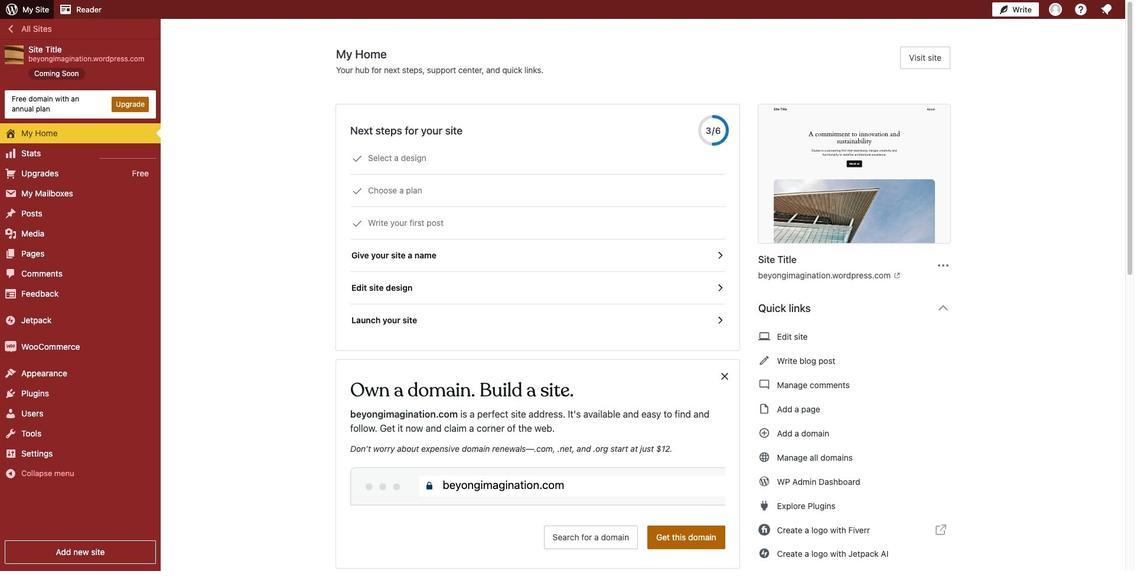 Task type: locate. For each thing, give the bounding box(es) containing it.
0 vertical spatial img image
[[5, 315, 17, 326]]

1 vertical spatial task complete image
[[352, 219, 363, 229]]

laptop image
[[758, 330, 770, 344]]

img image
[[5, 315, 17, 326], [5, 341, 17, 353]]

task enabled image up task enabled icon
[[714, 250, 725, 261]]

task enabled image
[[714, 250, 725, 261], [714, 315, 725, 326]]

task complete image down task complete image
[[352, 219, 363, 229]]

1 task enabled image from the top
[[714, 250, 725, 261]]

task enabled image
[[714, 283, 725, 294]]

task complete image
[[352, 154, 363, 164], [352, 219, 363, 229]]

1 vertical spatial img image
[[5, 341, 17, 353]]

2 task complete image from the top
[[352, 219, 363, 229]]

progress bar
[[698, 115, 729, 146]]

edit image
[[758, 354, 770, 368]]

task enabled image down task enabled icon
[[714, 315, 725, 326]]

main content
[[336, 47, 960, 572]]

my profile image
[[1049, 3, 1062, 16]]

0 vertical spatial task enabled image
[[714, 250, 725, 261]]

1 vertical spatial task enabled image
[[714, 315, 725, 326]]

0 vertical spatial task complete image
[[352, 154, 363, 164]]

task complete image up task complete image
[[352, 154, 363, 164]]



Task type: vqa. For each thing, say whether or not it's contained in the screenshot.
text field
no



Task type: describe. For each thing, give the bounding box(es) containing it.
2 task enabled image from the top
[[714, 315, 725, 326]]

highest hourly views 0 image
[[100, 151, 156, 159]]

1 img image from the top
[[5, 315, 17, 326]]

more options for site site title image
[[936, 258, 950, 273]]

launchpad checklist element
[[350, 142, 725, 337]]

2 img image from the top
[[5, 341, 17, 353]]

help image
[[1074, 2, 1088, 17]]

insert_drive_file image
[[758, 402, 770, 416]]

mode_comment image
[[758, 378, 770, 392]]

dismiss domain name promotion image
[[719, 370, 730, 384]]

1 task complete image from the top
[[352, 154, 363, 164]]

manage your notifications image
[[1099, 2, 1113, 17]]

task complete image
[[352, 186, 363, 197]]



